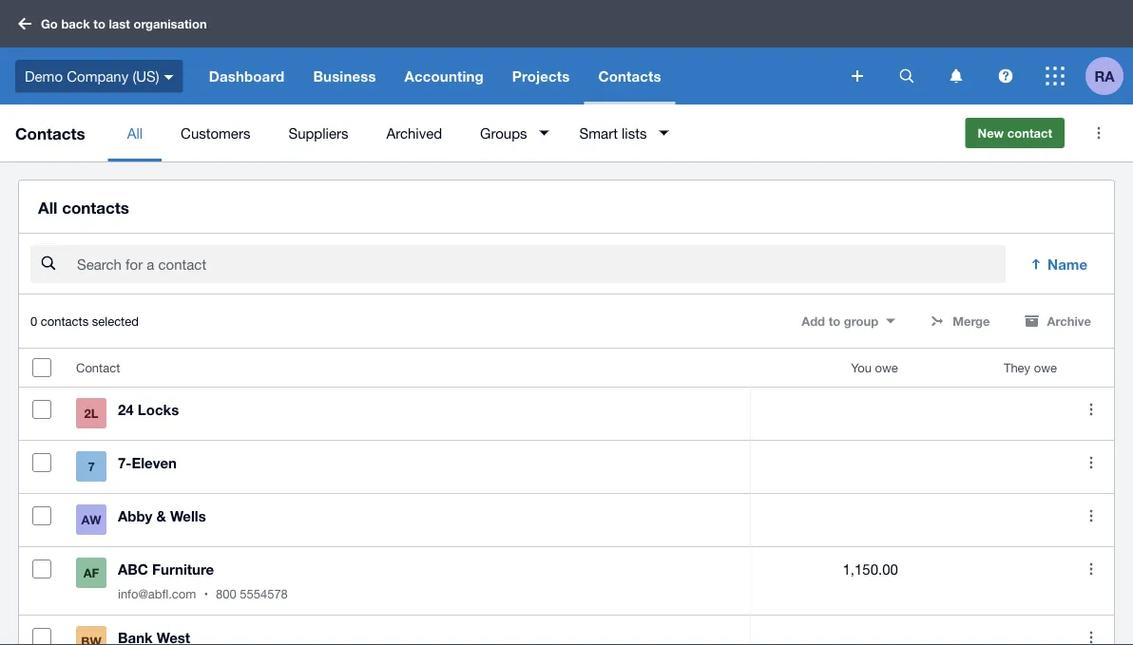 Task type: describe. For each thing, give the bounding box(es) containing it.
new
[[978, 126, 1005, 140]]

7
[[88, 460, 95, 474]]

suppliers
[[289, 125, 349, 141]]

business button
[[299, 48, 391, 105]]

1 more row options image from the top
[[1073, 391, 1111, 429]]

demo company (us)
[[25, 68, 160, 84]]

projects button
[[498, 48, 584, 105]]

5554578
[[240, 587, 288, 602]]

0 contacts selected
[[30, 314, 139, 329]]

group
[[844, 314, 879, 329]]

all for all contacts
[[38, 198, 57, 217]]

dashboard
[[209, 68, 285, 85]]

svg image inside demo company (us) popup button
[[164, 75, 174, 80]]

800
[[216, 587, 236, 602]]

you owe
[[852, 361, 899, 375]]

add to group button
[[791, 306, 908, 337]]

ra button
[[1086, 48, 1134, 105]]

demo company (us) button
[[0, 48, 195, 105]]

they owe
[[1004, 361, 1058, 375]]

furniture
[[152, 561, 214, 579]]

groups
[[480, 125, 527, 141]]

navigation containing dashboard
[[195, 48, 839, 105]]

all button
[[108, 105, 162, 162]]

add to group
[[802, 314, 879, 329]]

more row options image for abby & wells
[[1073, 498, 1111, 536]]

name button
[[1018, 246, 1103, 284]]

archive
[[1048, 314, 1092, 329]]

all contacts
[[38, 198, 129, 217]]

info@abfl.com
[[118, 587, 196, 602]]

organisation
[[134, 16, 207, 31]]

(us)
[[133, 68, 160, 84]]

new contact
[[978, 126, 1053, 140]]

svg image inside go back to last organisation link
[[18, 18, 31, 30]]

last
[[109, 16, 130, 31]]

more row options image for 7-eleven
[[1073, 444, 1111, 482]]

new contact button
[[966, 118, 1065, 148]]

merge button
[[919, 306, 1002, 337]]

1,150.00
[[843, 561, 899, 578]]

eleven
[[132, 455, 177, 472]]

smart lists
[[580, 125, 647, 141]]

back
[[61, 16, 90, 31]]

Search for a contact field
[[75, 247, 1006, 283]]

abby
[[118, 508, 153, 525]]

groups button
[[461, 105, 561, 162]]

selected
[[92, 314, 139, 329]]

company
[[67, 68, 129, 84]]

0 vertical spatial to
[[94, 16, 105, 31]]

go back to last organisation link
[[11, 7, 218, 41]]

to inside 'popup button'
[[829, 314, 841, 329]]

contact
[[76, 361, 120, 375]]

wells
[[170, 508, 206, 525]]



Task type: locate. For each thing, give the bounding box(es) containing it.
accounting button
[[391, 48, 498, 105]]

menu
[[108, 105, 951, 162]]

dashboard link
[[195, 48, 299, 105]]

projects
[[512, 68, 570, 85]]

0 vertical spatial contacts
[[62, 198, 129, 217]]

0 vertical spatial all
[[127, 125, 143, 141]]

contact
[[1008, 126, 1053, 140]]

0 vertical spatial more row options image
[[1073, 391, 1111, 429]]

demo
[[25, 68, 63, 84]]

24
[[118, 402, 134, 419]]

0 horizontal spatial owe
[[876, 361, 899, 375]]

abc furniture info@abfl.com • 800 5554578
[[118, 561, 288, 602]]

1 vertical spatial contacts
[[41, 314, 89, 329]]

2 owe from the left
[[1035, 361, 1058, 375]]

locks
[[138, 402, 179, 419]]

all
[[127, 125, 143, 141], [38, 198, 57, 217]]

accounting
[[405, 68, 484, 85]]

customers button
[[162, 105, 270, 162]]

smart lists button
[[561, 105, 680, 162]]

contacts for all
[[62, 198, 129, 217]]

2l
[[84, 406, 98, 421]]

1 horizontal spatial contacts
[[599, 68, 662, 85]]

abc
[[118, 561, 148, 579]]

aw
[[81, 513, 101, 528]]

to
[[94, 16, 105, 31], [829, 314, 841, 329]]

suppliers button
[[270, 105, 368, 162]]

1 vertical spatial more row options image
[[1073, 619, 1111, 646]]

contacts down "demo"
[[15, 124, 85, 143]]

2 more row options image from the top
[[1073, 498, 1111, 536]]

contact list table element
[[19, 349, 1115, 646]]

banner containing dashboard
[[0, 0, 1134, 105]]

abby & wells
[[118, 508, 206, 525]]

contacts right 0
[[41, 314, 89, 329]]

contacts button
[[584, 48, 676, 105]]

owe
[[876, 361, 899, 375], [1035, 361, 1058, 375]]

all inside button
[[127, 125, 143, 141]]

0
[[30, 314, 37, 329]]

ra
[[1095, 68, 1115, 85]]

archived
[[387, 125, 442, 141]]

7-eleven
[[118, 455, 177, 472]]

1 horizontal spatial owe
[[1035, 361, 1058, 375]]

•
[[204, 587, 208, 602]]

actions menu image
[[1081, 114, 1119, 152]]

name
[[1048, 256, 1088, 273]]

24 locks
[[118, 402, 179, 419]]

owe for you owe
[[876, 361, 899, 375]]

more row options image
[[1073, 444, 1111, 482], [1073, 498, 1111, 536], [1073, 551, 1111, 589]]

owe for they owe
[[1035, 361, 1058, 375]]

3 more row options image from the top
[[1073, 551, 1111, 589]]

1 more row options image from the top
[[1073, 444, 1111, 482]]

navigation
[[195, 48, 839, 105]]

contacts up lists
[[599, 68, 662, 85]]

to right add
[[829, 314, 841, 329]]

2 more row options image from the top
[[1073, 619, 1111, 646]]

go
[[41, 16, 58, 31]]

1 vertical spatial contacts
[[15, 124, 85, 143]]

1 horizontal spatial to
[[829, 314, 841, 329]]

af
[[83, 566, 99, 581]]

customers
[[181, 125, 251, 141]]

contacts
[[599, 68, 662, 85], [15, 124, 85, 143]]

owe right they
[[1035, 361, 1058, 375]]

smart
[[580, 125, 618, 141]]

merge
[[953, 314, 991, 329]]

1 horizontal spatial svg image
[[1046, 67, 1065, 86]]

2 vertical spatial more row options image
[[1073, 551, 1111, 589]]

0 vertical spatial more row options image
[[1073, 444, 1111, 482]]

1,150.00 link
[[843, 559, 899, 581]]

contacts down all button
[[62, 198, 129, 217]]

svg image
[[18, 18, 31, 30], [900, 69, 915, 83], [951, 69, 963, 83], [999, 69, 1013, 83], [164, 75, 174, 80]]

menu containing all
[[108, 105, 951, 162]]

owe right you
[[876, 361, 899, 375]]

svg image
[[1046, 67, 1065, 86], [852, 70, 864, 82]]

archived button
[[368, 105, 461, 162]]

you
[[852, 361, 872, 375]]

0 horizontal spatial svg image
[[852, 70, 864, 82]]

&
[[157, 508, 166, 525]]

1 vertical spatial to
[[829, 314, 841, 329]]

lists
[[622, 125, 647, 141]]

1 owe from the left
[[876, 361, 899, 375]]

more row options image
[[1073, 391, 1111, 429], [1073, 619, 1111, 646]]

contacts for 0
[[41, 314, 89, 329]]

go back to last organisation
[[41, 16, 207, 31]]

1 vertical spatial more row options image
[[1073, 498, 1111, 536]]

add
[[802, 314, 826, 329]]

0 horizontal spatial all
[[38, 198, 57, 217]]

0 horizontal spatial contacts
[[15, 124, 85, 143]]

all for all
[[127, 125, 143, 141]]

archive button
[[1013, 306, 1103, 337]]

to left last
[[94, 16, 105, 31]]

contacts inside contacts popup button
[[599, 68, 662, 85]]

1 horizontal spatial all
[[127, 125, 143, 141]]

7-
[[118, 455, 132, 472]]

contacts
[[62, 198, 129, 217], [41, 314, 89, 329]]

banner
[[0, 0, 1134, 105]]

business
[[313, 68, 376, 85]]

0 vertical spatial contacts
[[599, 68, 662, 85]]

1 vertical spatial all
[[38, 198, 57, 217]]

they
[[1004, 361, 1031, 375]]

0 horizontal spatial to
[[94, 16, 105, 31]]



Task type: vqa. For each thing, say whether or not it's contained in the screenshot.
3rd OVERDUE ICON
no



